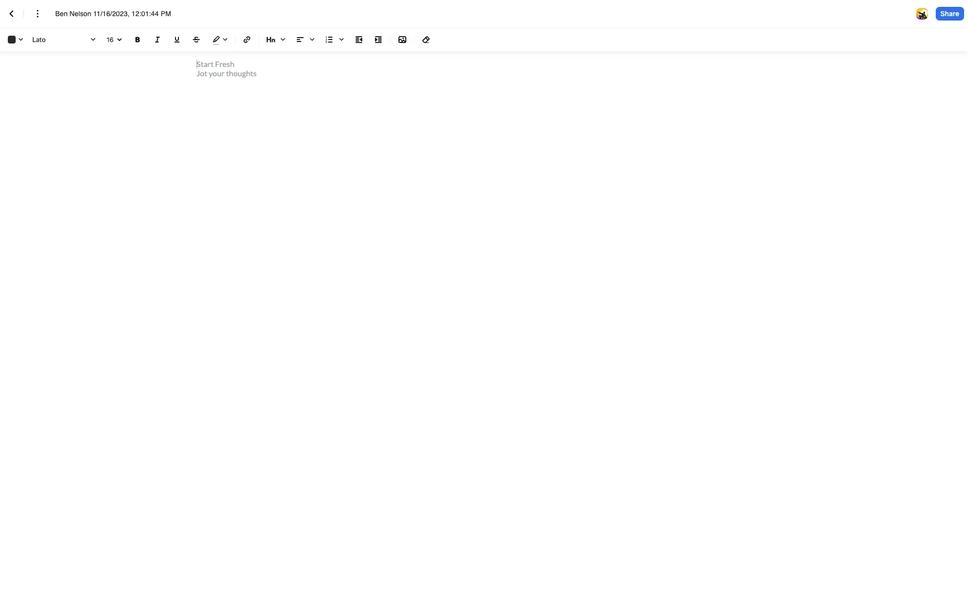 Task type: vqa. For each thing, say whether or not it's contained in the screenshot.
'White' menu item
no



Task type: describe. For each thing, give the bounding box(es) containing it.
italic image
[[152, 34, 163, 45]]

lato button
[[30, 33, 99, 46]]

underline image
[[171, 34, 183, 45]]

ben nelson image
[[916, 8, 928, 20]]

insert image image
[[397, 34, 408, 45]]

lato
[[32, 35, 46, 43]]

share
[[941, 9, 959, 17]]

share button
[[936, 7, 964, 21]]



Task type: locate. For each thing, give the bounding box(es) containing it.
clear style image
[[421, 34, 432, 45]]

decrease indent image
[[353, 34, 365, 45]]

bold image
[[132, 34, 144, 45]]

increase indent image
[[373, 34, 384, 45]]

link image
[[241, 34, 253, 45]]

more image
[[32, 8, 44, 20]]

open image
[[113, 34, 125, 46]]

strikethrough image
[[191, 34, 202, 45]]

all notes image
[[6, 8, 18, 20]]

None text field
[[55, 9, 181, 19], [107, 33, 123, 46], [55, 9, 181, 19], [107, 33, 123, 46]]



